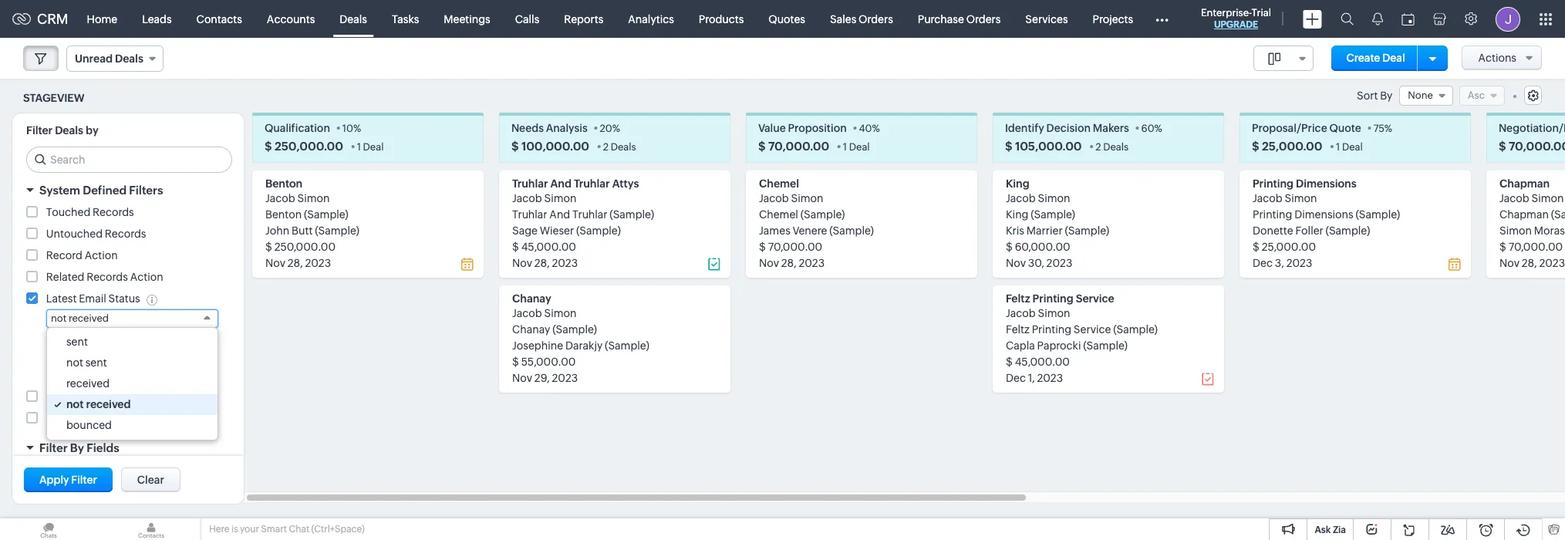 Task type: locate. For each thing, give the bounding box(es) containing it.
not down latest
[[51, 312, 67, 324]]

sent option
[[47, 332, 218, 352]]

jacob inside chemel jacob simon chemel (sample) james venere (sample) $ 70,000.00 nov 28, 2023
[[759, 192, 789, 205]]

record action
[[46, 249, 118, 262]]

$ inside feltz printing service jacob simon feltz printing service (sample) capla paprocki (sample) $ 45,000.00 dec 1, 2023
[[1006, 356, 1013, 368]]

1 vertical spatial by
[[70, 441, 84, 454]]

1 250,000.00 from the top
[[275, 140, 343, 153]]

filter inside dropdown button
[[39, 441, 68, 454]]

dimensions
[[1296, 178, 1357, 190], [1295, 209, 1354, 221]]

negotiation/r $ 70,000.00
[[1499, 122, 1566, 153]]

60,000.00
[[1015, 241, 1071, 253]]

% down sort by
[[1385, 123, 1393, 135]]

simon up benton (sample) link
[[298, 192, 330, 205]]

dimensions up printing dimensions (sample) link
[[1296, 178, 1357, 190]]

orders right purchase
[[967, 13, 1001, 25]]

simon up chemel (sample) link at the top of page
[[791, 192, 824, 205]]

$ down the negotiation/r
[[1499, 140, 1507, 153]]

1 horizontal spatial dec
[[1253, 257, 1273, 270]]

1 vertical spatial action
[[130, 271, 163, 283]]

received inside received option
[[66, 377, 110, 389]]

2 25,000.00 from the top
[[1262, 241, 1317, 253]]

simon inside "printing dimensions jacob simon printing dimensions (sample) donette foller (sample) $ 25,000.00 dec 3, 2023"
[[1285, 192, 1318, 205]]

simon inside feltz printing service jacob simon feltz printing service (sample) capla paprocki (sample) $ 45,000.00 dec 1, 2023
[[1038, 307, 1071, 320]]

filter down stageview
[[26, 124, 53, 137]]

chemel up chemel (sample) link at the top of page
[[759, 178, 799, 190]]

1 1 from the left
[[357, 141, 361, 153]]

meetings link
[[432, 0, 503, 37]]

1 horizontal spatial by
[[1381, 90, 1393, 102]]

2023 down morasc
[[1540, 257, 1566, 270]]

sent up not sent
[[66, 335, 88, 348]]

filters
[[129, 184, 163, 197]]

0 vertical spatial 45,000.00
[[521, 241, 576, 253]]

1 vertical spatial dec
[[1006, 372, 1026, 385]]

0 vertical spatial by
[[1381, 90, 1393, 102]]

$ down qualification
[[265, 140, 272, 153]]

10 %
[[342, 123, 361, 135]]

nov down 'simon morasc' link
[[1500, 257, 1520, 270]]

filter inside button
[[71, 474, 97, 486]]

1 2 from the left
[[603, 141, 609, 153]]

chanay jacob simon chanay (sample) josephine darakjy (sample) $ 55,000.00 nov 29, 2023
[[512, 293, 650, 385]]

orders inside sales orders link
[[859, 13, 893, 25]]

0 vertical spatial king
[[1006, 178, 1030, 190]]

by right sort
[[1381, 90, 1393, 102]]

0 vertical spatial chemel
[[759, 178, 799, 190]]

1 deal for 70,000.00
[[843, 141, 870, 153]]

nov inside truhlar and truhlar attys jacob simon truhlar and truhlar (sample) sage wieser (sample) $ 45,000.00 nov 28, 2023
[[512, 257, 532, 270]]

1 for $ 25,000.00
[[1337, 141, 1341, 153]]

0 vertical spatial benton
[[265, 178, 303, 190]]

0 vertical spatial received
[[69, 312, 109, 324]]

0 horizontal spatial 2 deals
[[603, 141, 636, 153]]

contacts link
[[184, 0, 255, 37]]

% for $ 70,000.00
[[872, 123, 880, 135]]

$ inside benton jacob simon benton (sample) john butt (sample) $ 250,000.00 nov 28, 2023
[[265, 241, 272, 253]]

kris marrier (sample) link
[[1006, 225, 1110, 237]]

dec inside feltz printing service jacob simon feltz printing service (sample) capla paprocki (sample) $ 45,000.00 dec 1, 2023
[[1006, 372, 1026, 385]]

1 vertical spatial king
[[1006, 209, 1029, 221]]

stageview
[[23, 92, 84, 104]]

70,000.00 down the negotiation/r
[[1509, 140, 1566, 153]]

jacob down king link on the right of page
[[1006, 192, 1036, 205]]

donette foller (sample) link
[[1253, 225, 1371, 237]]

orders
[[859, 13, 893, 25], [967, 13, 1001, 25]]

marrier
[[1027, 225, 1063, 237]]

3 28, from the left
[[782, 257, 797, 270]]

(sa
[[1552, 209, 1566, 221]]

1 down quote
[[1337, 141, 1341, 153]]

enterprise-trial upgrade
[[1202, 7, 1272, 30]]

nov left "30,"
[[1006, 257, 1026, 270]]

create deal
[[1347, 52, 1406, 64]]

$ down the 'capla'
[[1006, 356, 1013, 368]]

1 king from the top
[[1006, 178, 1030, 190]]

jacob inside benton jacob simon benton (sample) john butt (sample) $ 250,000.00 nov 28, 2023
[[265, 192, 295, 205]]

sent
[[66, 335, 88, 348], [85, 356, 107, 369]]

1 vertical spatial 45,000.00
[[1015, 356, 1070, 368]]

jacob up donette
[[1253, 192, 1283, 205]]

2 1 deal from the left
[[843, 141, 870, 153]]

2 vertical spatial records
[[87, 271, 128, 283]]

jacob down benton link in the left of the page
[[265, 192, 295, 205]]

feltz up the 'capla'
[[1006, 324, 1030, 336]]

received down not sent
[[66, 377, 110, 389]]

28, down butt
[[288, 257, 303, 270]]

1 horizontal spatial 1 deal
[[843, 141, 870, 153]]

2 deals down makers
[[1096, 141, 1129, 153]]

0 vertical spatial chanay
[[512, 293, 551, 305]]

105,000.00
[[1015, 140, 1082, 153]]

quotes link
[[756, 0, 818, 37]]

2023 down 'venere'
[[799, 257, 825, 270]]

(sample) right darakjy
[[605, 340, 650, 352]]

28, down 'simon morasc' link
[[1522, 257, 1538, 270]]

list box containing sent
[[47, 328, 218, 440]]

2
[[603, 141, 609, 153], [1096, 141, 1102, 153]]

by for filter
[[70, 441, 84, 454]]

benton up john
[[265, 209, 302, 221]]

25,000.00 up 3,
[[1262, 241, 1317, 253]]

2 2 deals from the left
[[1096, 141, 1129, 153]]

kris
[[1006, 225, 1025, 237]]

1 vertical spatial chanay
[[512, 324, 551, 336]]

1 vertical spatial not
[[66, 356, 83, 369]]

home
[[87, 13, 117, 25]]

printing
[[1253, 178, 1294, 190], [1253, 209, 1293, 221], [1033, 293, 1074, 305], [1032, 324, 1072, 336]]

qualification
[[265, 122, 330, 135]]

2 for $ 105,000.00
[[1096, 141, 1102, 153]]

2023 inside chemel jacob simon chemel (sample) james venere (sample) $ 70,000.00 nov 28, 2023
[[799, 257, 825, 270]]

0 horizontal spatial 1
[[357, 141, 361, 153]]

1 vertical spatial and
[[550, 209, 570, 221]]

2023 right "30,"
[[1047, 257, 1073, 270]]

dec left 1,
[[1006, 372, 1026, 385]]

received
[[69, 312, 109, 324], [66, 377, 110, 389], [86, 398, 131, 410]]

dec
[[1253, 257, 1273, 270], [1006, 372, 1026, 385]]

benton
[[265, 178, 303, 190], [265, 209, 302, 221]]

deals down the 20 %
[[611, 141, 636, 153]]

0 vertical spatial filter
[[26, 124, 53, 137]]

0 horizontal spatial by
[[70, 441, 84, 454]]

0 vertical spatial chapman
[[1500, 178, 1550, 190]]

1,
[[1028, 372, 1035, 385]]

0 horizontal spatial 1 deal
[[357, 141, 384, 153]]

1 vertical spatial not received
[[66, 398, 131, 410]]

1 horizontal spatial action
[[130, 271, 163, 283]]

3 % from the left
[[872, 123, 880, 135]]

chapman up 'simon morasc' link
[[1500, 209, 1549, 221]]

printing up donette
[[1253, 209, 1293, 221]]

jacob
[[265, 192, 295, 205], [512, 192, 542, 205], [759, 192, 789, 205], [1006, 192, 1036, 205], [1253, 192, 1283, 205], [1500, 192, 1530, 205], [512, 307, 542, 320], [1006, 307, 1036, 320]]

2 vertical spatial filter
[[71, 474, 97, 486]]

service up feltz printing service (sample) link
[[1076, 293, 1115, 305]]

1 feltz from the top
[[1006, 293, 1031, 305]]

chapman jacob simon chapman (sa simon morasc $ 70,000.00 nov 28, 2023
[[1500, 178, 1566, 270]]

system
[[39, 184, 80, 197]]

sales orders
[[830, 13, 893, 25]]

truhlar up truhlar and truhlar (sample) link
[[574, 178, 610, 190]]

meetings
[[444, 13, 491, 25]]

jacob inside truhlar and truhlar attys jacob simon truhlar and truhlar (sample) sage wieser (sample) $ 45,000.00 nov 28, 2023
[[512, 192, 542, 205]]

ask zia
[[1315, 525, 1347, 536]]

1 vertical spatial filter
[[39, 441, 68, 454]]

feltz printing service jacob simon feltz printing service (sample) capla paprocki (sample) $ 45,000.00 dec 1, 2023
[[1006, 293, 1158, 385]]

touched
[[46, 206, 91, 219]]

nov inside chapman jacob simon chapman (sa simon morasc $ 70,000.00 nov 28, 2023
[[1500, 257, 1520, 270]]

2023 inside king jacob simon king (sample) kris marrier (sample) $ 60,000.00 nov 30, 2023
[[1047, 257, 1073, 270]]

accounts
[[267, 13, 315, 25]]

bounced
[[66, 419, 112, 431]]

0 vertical spatial 250,000.00
[[275, 140, 343, 153]]

2 vertical spatial not
[[66, 398, 84, 410]]

0 horizontal spatial 45,000.00
[[521, 241, 576, 253]]

not received
[[51, 312, 109, 324], [66, 398, 131, 410]]

(sample) up the donette foller (sample) link
[[1356, 209, 1401, 221]]

nov for chemel jacob simon chemel (sample) james venere (sample) $ 70,000.00 nov 28, 2023
[[759, 257, 779, 270]]

1 horizontal spatial 2 deals
[[1096, 141, 1129, 153]]

45,000.00 down wieser
[[521, 241, 576, 253]]

nov inside chemel jacob simon chemel (sample) james venere (sample) $ 70,000.00 nov 28, 2023
[[759, 257, 779, 270]]

deal down quote
[[1343, 141, 1363, 153]]

received option
[[47, 373, 218, 394]]

1 vertical spatial 250,000.00
[[274, 241, 336, 253]]

nov inside chanay jacob simon chanay (sample) josephine darakjy (sample) $ 55,000.00 nov 29, 2023
[[512, 372, 532, 385]]

actions
[[1479, 52, 1517, 64]]

nov down the james
[[759, 257, 779, 270]]

1 orders from the left
[[859, 13, 893, 25]]

1 2 deals from the left
[[603, 141, 636, 153]]

jacob inside feltz printing service jacob simon feltz printing service (sample) capla paprocki (sample) $ 45,000.00 dec 1, 2023
[[1006, 307, 1036, 320]]

2 28, from the left
[[535, 257, 550, 270]]

calls link
[[503, 0, 552, 37]]

filter for filter deals by
[[26, 124, 53, 137]]

0 vertical spatial sent
[[66, 335, 88, 348]]

printing down "30,"
[[1033, 293, 1074, 305]]

truhlar up sage at the left top
[[512, 209, 547, 221]]

% for $ 100,000.00
[[612, 123, 620, 135]]

not up 'notes'
[[66, 398, 84, 410]]

chanay up josephine
[[512, 324, 551, 336]]

signals element
[[1364, 0, 1393, 38]]

2 deals down the 20 %
[[603, 141, 636, 153]]

28, down wieser
[[535, 257, 550, 270]]

king
[[1006, 178, 1030, 190], [1006, 209, 1029, 221]]

nov for chanay jacob simon chanay (sample) josephine darakjy (sample) $ 55,000.00 nov 29, 2023
[[512, 372, 532, 385]]

chemel up the james
[[759, 209, 799, 221]]

chapman (sa link
[[1500, 209, 1566, 221]]

2 horizontal spatial 1 deal
[[1337, 141, 1363, 153]]

0 vertical spatial feltz
[[1006, 293, 1031, 305]]

jacob up the 'capla'
[[1006, 307, 1036, 320]]

1 1 deal from the left
[[357, 141, 384, 153]]

0 vertical spatial dec
[[1253, 257, 1273, 270]]

1 deal down 40
[[843, 141, 870, 153]]

jacob down chanay link
[[512, 307, 542, 320]]

simon
[[298, 192, 330, 205], [544, 192, 577, 205], [791, 192, 824, 205], [1038, 192, 1071, 205], [1285, 192, 1318, 205], [1532, 192, 1565, 205], [1500, 225, 1533, 237], [544, 307, 577, 320], [1038, 307, 1071, 320]]

capla
[[1006, 340, 1035, 352]]

dec inside "printing dimensions jacob simon printing dimensions (sample) donette foller (sample) $ 25,000.00 dec 3, 2023"
[[1253, 257, 1273, 270]]

filter deals by
[[26, 124, 99, 137]]

(sample) right 'venere'
[[830, 225, 874, 237]]

0 vertical spatial not
[[51, 312, 67, 324]]

nov down john
[[265, 257, 285, 270]]

king up kris
[[1006, 209, 1029, 221]]

quotes
[[769, 13, 806, 25]]

chanay up chanay (sample) link
[[512, 293, 551, 305]]

system defined filters button
[[12, 177, 244, 204]]

truhlar
[[512, 178, 548, 190], [574, 178, 610, 190], [512, 209, 547, 221], [573, 209, 608, 221]]

1 for $ 70,000.00
[[843, 141, 847, 153]]

1 deal for 250,000.00
[[357, 141, 384, 153]]

3 1 deal from the left
[[1337, 141, 1363, 153]]

deal down 40
[[849, 141, 870, 153]]

1 vertical spatial chemel
[[759, 209, 799, 221]]

1 deal down quote
[[1337, 141, 1363, 153]]

jacob inside chanay jacob simon chanay (sample) josephine darakjy (sample) $ 55,000.00 nov 29, 2023
[[512, 307, 542, 320]]

1 vertical spatial 25,000.00
[[1262, 241, 1317, 253]]

proposal/price
[[1252, 122, 1328, 135]]

250,000.00 inside benton jacob simon benton (sample) john butt (sample) $ 250,000.00 nov 28, 2023
[[274, 241, 336, 253]]

sort
[[1357, 90, 1378, 102]]

2 king from the top
[[1006, 209, 1029, 221]]

simon inside truhlar and truhlar attys jacob simon truhlar and truhlar (sample) sage wieser (sample) $ 45,000.00 nov 28, 2023
[[544, 192, 577, 205]]

20 %
[[600, 123, 620, 135]]

2 horizontal spatial 1
[[1337, 141, 1341, 153]]

not received down email
[[51, 312, 109, 324]]

1 28, from the left
[[288, 257, 303, 270]]

2 chanay from the top
[[512, 324, 551, 336]]

1 vertical spatial service
[[1074, 324, 1112, 336]]

1 % from the left
[[353, 123, 361, 135]]

28, inside truhlar and truhlar attys jacob simon truhlar and truhlar (sample) sage wieser (sample) $ 45,000.00 nov 28, 2023
[[535, 257, 550, 270]]

deal for $ 250,000.00
[[363, 141, 384, 153]]

dimensions up the donette foller (sample) link
[[1295, 209, 1354, 221]]

28, inside chemel jacob simon chemel (sample) james venere (sample) $ 70,000.00 nov 28, 2023
[[782, 257, 797, 270]]

2023 inside benton jacob simon benton (sample) john butt (sample) $ 250,000.00 nov 28, 2023
[[305, 257, 331, 270]]

1 vertical spatial feltz
[[1006, 324, 1030, 336]]

benton up benton (sample) link
[[265, 178, 303, 190]]

2 orders from the left
[[967, 13, 1001, 25]]

60
[[1142, 123, 1155, 135]]

deals link
[[327, 0, 380, 37]]

0 horizontal spatial orders
[[859, 13, 893, 25]]

create
[[1347, 52, 1381, 64]]

40
[[859, 123, 872, 135]]

2 % from the left
[[612, 123, 620, 135]]

orders right sales
[[859, 13, 893, 25]]

benton jacob simon benton (sample) john butt (sample) $ 250,000.00 nov 28, 2023
[[265, 178, 360, 270]]

0 vertical spatial not received
[[51, 312, 109, 324]]

10
[[342, 123, 353, 135]]

1 vertical spatial received
[[66, 377, 110, 389]]

deal right create
[[1383, 52, 1406, 64]]

not inside field
[[51, 312, 67, 324]]

2023 right '29,'
[[552, 372, 578, 385]]

2023 inside "printing dimensions jacob simon printing dimensions (sample) donette foller (sample) $ 25,000.00 dec 3, 2023"
[[1287, 257, 1313, 270]]

received down email
[[69, 312, 109, 324]]

$ down 'simon morasc' link
[[1500, 241, 1507, 253]]

service
[[1076, 293, 1115, 305], [1074, 324, 1112, 336]]

your
[[240, 524, 259, 535]]

nov for benton jacob simon benton (sample) john butt (sample) $ 250,000.00 nov 28, 2023
[[265, 257, 285, 270]]

1 vertical spatial benton
[[265, 209, 302, 221]]

4 28, from the left
[[1522, 257, 1538, 270]]

0 vertical spatial and
[[551, 178, 572, 190]]

simon inside benton jacob simon benton (sample) john butt (sample) $ 250,000.00 nov 28, 2023
[[298, 192, 330, 205]]

chemel link
[[759, 178, 799, 190]]

1 for $ 250,000.00
[[357, 141, 361, 153]]

45,000.00
[[521, 241, 576, 253], [1015, 356, 1070, 368]]

list box
[[47, 328, 218, 440]]

0 vertical spatial 25,000.00
[[1262, 140, 1323, 153]]

1 horizontal spatial 2
[[1096, 141, 1102, 153]]

70,000.00 down 'venere'
[[768, 241, 823, 253]]

tasks link
[[380, 0, 432, 37]]

4 % from the left
[[1155, 123, 1163, 135]]

$
[[265, 140, 272, 153], [512, 140, 519, 153], [759, 140, 766, 153], [1006, 140, 1013, 153], [1252, 140, 1260, 153], [1499, 140, 1507, 153], [265, 241, 272, 253], [512, 241, 519, 253], [759, 241, 766, 253], [1006, 241, 1013, 253], [1253, 241, 1260, 253], [1500, 241, 1507, 253], [512, 356, 519, 368], [1006, 356, 1013, 368]]

chemel
[[759, 178, 799, 190], [759, 209, 799, 221]]

$ down identify
[[1006, 140, 1013, 153]]

smart
[[261, 524, 287, 535]]

2023 down sage wieser (sample) link
[[552, 257, 578, 270]]

orders for purchase orders
[[967, 13, 1001, 25]]

3 1 from the left
[[1337, 141, 1341, 153]]

28,
[[288, 257, 303, 270], [535, 257, 550, 270], [782, 257, 797, 270], [1522, 257, 1538, 270]]

untouched
[[46, 228, 103, 240]]

2 2 from the left
[[1096, 141, 1102, 153]]

apply filter
[[39, 474, 97, 486]]

0 vertical spatial records
[[93, 206, 134, 219]]

2 vertical spatial received
[[86, 398, 131, 410]]

and down 100,000.00
[[551, 178, 572, 190]]

70,000.00 inside negotiation/r $ 70,000.00
[[1509, 140, 1566, 153]]

2023 right 1,
[[1037, 372, 1063, 385]]

(sample) up josephine darakjy (sample) link
[[553, 324, 597, 336]]

not received up bounced
[[66, 398, 131, 410]]

and up wieser
[[550, 209, 570, 221]]

1 vertical spatial records
[[105, 228, 146, 240]]

1 horizontal spatial 1
[[843, 141, 847, 153]]

chapman up chapman (sa link
[[1500, 178, 1550, 190]]

printing dimensions (sample) link
[[1253, 209, 1401, 221]]

45,000.00 inside feltz printing service jacob simon feltz printing service (sample) capla paprocki (sample) $ 45,000.00 dec 1, 2023
[[1015, 356, 1070, 368]]

2 deals for 105,000.00
[[1096, 141, 1129, 153]]

action up the status
[[130, 271, 163, 283]]

truhlar and truhlar attys jacob simon truhlar and truhlar (sample) sage wieser (sample) $ 45,000.00 nov 28, 2023
[[512, 178, 654, 270]]

1 deal for 25,000.00
[[1337, 141, 1363, 153]]

nov inside benton jacob simon benton (sample) john butt (sample) $ 250,000.00 nov 28, 2023
[[265, 257, 285, 270]]

king link
[[1006, 178, 1030, 190]]

0 horizontal spatial dec
[[1006, 372, 1026, 385]]

and
[[551, 178, 572, 190], [550, 209, 570, 221]]

simon down truhlar and truhlar attys "link"
[[544, 192, 577, 205]]

simon down printing dimensions link
[[1285, 192, 1318, 205]]

orders inside purchase orders link
[[967, 13, 1001, 25]]

records for untouched
[[105, 228, 146, 240]]

(sample) up the "kris marrier (sample)" link
[[1031, 209, 1076, 221]]

chemel (sample) link
[[759, 209, 845, 221]]

signals image
[[1373, 12, 1384, 25]]

deals
[[340, 13, 367, 25], [55, 124, 83, 137], [611, 141, 636, 153], [1104, 141, 1129, 153]]

$ inside "printing dimensions jacob simon printing dimensions (sample) donette foller (sample) $ 25,000.00 dec 3, 2023"
[[1253, 241, 1260, 253]]

1 vertical spatial chapman
[[1500, 209, 1549, 221]]

1 down 10 %
[[357, 141, 361, 153]]

45,000.00 up 1,
[[1015, 356, 1070, 368]]

2 250,000.00 from the top
[[274, 241, 336, 253]]

1 horizontal spatial 45,000.00
[[1015, 356, 1070, 368]]

records down the touched records
[[105, 228, 146, 240]]

25,000.00 down proposal/price
[[1262, 140, 1323, 153]]

deal
[[1383, 52, 1406, 64], [363, 141, 384, 153], [849, 141, 870, 153], [1343, 141, 1363, 153]]

by
[[86, 124, 99, 137]]

nov inside king jacob simon king (sample) kris marrier (sample) $ 60,000.00 nov 30, 2023
[[1006, 257, 1026, 270]]

0 vertical spatial action
[[85, 249, 118, 262]]

5 % from the left
[[1385, 123, 1393, 135]]

2023 inside truhlar and truhlar attys jacob simon truhlar and truhlar (sample) sage wieser (sample) $ 45,000.00 nov 28, 2023
[[552, 257, 578, 270]]

by inside dropdown button
[[70, 441, 84, 454]]

not up activities
[[66, 356, 83, 369]]

1 chapman from the top
[[1500, 178, 1550, 190]]

% right makers
[[1155, 123, 1163, 135]]

1 horizontal spatial orders
[[967, 13, 1001, 25]]

dec left 3,
[[1253, 257, 1273, 270]]

1 vertical spatial sent
[[85, 356, 107, 369]]

deal inside button
[[1383, 52, 1406, 64]]

0 horizontal spatial 2
[[603, 141, 609, 153]]

2 1 from the left
[[843, 141, 847, 153]]

truhlar up sage wieser (sample) link
[[573, 209, 608, 221]]



Task type: vqa. For each thing, say whether or not it's contained in the screenshot.
"SENT" option
yes



Task type: describe. For each thing, give the bounding box(es) containing it.
create deal button
[[1332, 46, 1421, 71]]

(sample) down feltz printing service (sample) link
[[1084, 340, 1128, 352]]

2 benton from the top
[[265, 209, 302, 221]]

25,000.00 inside "printing dimensions jacob simon printing dimensions (sample) donette foller (sample) $ 25,000.00 dec 3, 2023"
[[1262, 241, 1317, 253]]

simon down chapman (sa link
[[1500, 225, 1533, 237]]

venere
[[793, 225, 828, 237]]

james venere (sample) link
[[759, 225, 874, 237]]

trial
[[1252, 7, 1272, 19]]

deals left by
[[55, 124, 83, 137]]

chanay (sample) link
[[512, 324, 597, 336]]

morasc
[[1535, 225, 1566, 237]]

(sample) up capla paprocki (sample) link at the right bottom
[[1114, 324, 1158, 336]]

29,
[[535, 372, 550, 385]]

(sample) down attys on the top of the page
[[610, 209, 654, 221]]

projects link
[[1081, 0, 1146, 37]]

% for $ 250,000.00
[[353, 123, 361, 135]]

0 vertical spatial dimensions
[[1296, 178, 1357, 190]]

clear
[[137, 474, 164, 486]]

45,000.00 inside truhlar and truhlar attys jacob simon truhlar and truhlar (sample) sage wieser (sample) $ 45,000.00 nov 28, 2023
[[521, 241, 576, 253]]

(sample) up james venere (sample) link at the top of page
[[801, 209, 845, 221]]

1 chanay from the top
[[512, 293, 551, 305]]

untouched records
[[46, 228, 146, 240]]

$ inside king jacob simon king (sample) kris marrier (sample) $ 60,000.00 nov 30, 2023
[[1006, 241, 1013, 253]]

Search text field
[[27, 148, 232, 172]]

services link
[[1013, 0, 1081, 37]]

nov for king jacob simon king (sample) kris marrier (sample) $ 60,000.00 nov 30, 2023
[[1006, 257, 1026, 270]]

$ 105,000.00
[[1006, 140, 1082, 153]]

makers
[[1093, 122, 1130, 135]]

bounced option
[[47, 415, 218, 436]]

2023 inside feltz printing service jacob simon feltz printing service (sample) capla paprocki (sample) $ 45,000.00 dec 1, 2023
[[1037, 372, 1063, 385]]

deals left tasks
[[340, 13, 367, 25]]

deal for $ 70,000.00
[[849, 141, 870, 153]]

orders for sales orders
[[859, 13, 893, 25]]

received inside not received field
[[69, 312, 109, 324]]

deals down makers
[[1104, 141, 1129, 153]]

$ down needs
[[512, 140, 519, 153]]

chanay link
[[512, 293, 551, 305]]

$ inside negotiation/r $ 70,000.00
[[1499, 140, 1507, 153]]

28, inside benton jacob simon benton (sample) john butt (sample) $ 250,000.00 nov 28, 2023
[[288, 257, 303, 270]]

jacob inside chapman jacob simon chapman (sa simon morasc $ 70,000.00 nov 28, 2023
[[1500, 192, 1530, 205]]

jacob inside king jacob simon king (sample) kris marrier (sample) $ 60,000.00 nov 30, 2023
[[1006, 192, 1036, 205]]

2023 inside chapman jacob simon chapman (sa simon morasc $ 70,000.00 nov 28, 2023
[[1540, 257, 1566, 270]]

chats image
[[0, 519, 97, 540]]

simon inside chanay jacob simon chanay (sample) josephine darakjy (sample) $ 55,000.00 nov 29, 2023
[[544, 307, 577, 320]]

capla paprocki (sample) link
[[1006, 340, 1128, 352]]

identify decision makers
[[1006, 122, 1130, 135]]

upgrade
[[1215, 19, 1259, 30]]

(sample) down printing dimensions (sample) link
[[1326, 225, 1371, 237]]

printing up paprocki
[[1032, 324, 1072, 336]]

here is your smart chat (ctrl+space)
[[209, 524, 365, 535]]

deal for $ 25,000.00
[[1343, 141, 1363, 153]]

accounts link
[[255, 0, 327, 37]]

contacts image
[[103, 519, 200, 540]]

not sent
[[66, 356, 107, 369]]

needs
[[512, 122, 544, 135]]

darakjy
[[566, 340, 603, 352]]

not received field
[[46, 309, 218, 328]]

simon morasc link
[[1500, 225, 1566, 237]]

not received option
[[47, 394, 218, 415]]

$ inside chanay jacob simon chanay (sample) josephine darakjy (sample) $ 55,000.00 nov 29, 2023
[[512, 356, 519, 368]]

sage
[[512, 225, 538, 237]]

decision
[[1047, 122, 1091, 135]]

not received inside option
[[66, 398, 131, 410]]

attys
[[612, 178, 639, 190]]

truhlar and truhlar (sample) link
[[512, 209, 654, 221]]

simon inside chemel jacob simon chemel (sample) james venere (sample) $ 70,000.00 nov 28, 2023
[[791, 192, 824, 205]]

benton (sample) link
[[265, 209, 349, 221]]

not sent option
[[47, 352, 218, 373]]

$ down proposal/price
[[1252, 140, 1260, 153]]

truhlar down $ 100,000.00
[[512, 178, 548, 190]]

2 for $ 100,000.00
[[603, 141, 609, 153]]

sales
[[830, 13, 857, 25]]

not for "not sent" option
[[66, 356, 83, 369]]

printing down $ 25,000.00
[[1253, 178, 1294, 190]]

filter for filter by fields
[[39, 441, 68, 454]]

jacob inside "printing dimensions jacob simon printing dimensions (sample) donette foller (sample) $ 25,000.00 dec 3, 2023"
[[1253, 192, 1283, 205]]

(sample) down truhlar and truhlar (sample) link
[[576, 225, 621, 237]]

quote
[[1330, 122, 1362, 135]]

email
[[79, 293, 106, 305]]

75
[[1374, 123, 1385, 135]]

fields
[[87, 441, 119, 454]]

100,000.00
[[522, 140, 590, 153]]

2 deals for 100,000.00
[[603, 141, 636, 153]]

(sample) up john butt (sample) link
[[304, 209, 349, 221]]

records for touched
[[93, 206, 134, 219]]

purchase orders link
[[906, 0, 1013, 37]]

activities
[[46, 390, 92, 403]]

$ inside chemel jacob simon chemel (sample) james venere (sample) $ 70,000.00 nov 28, 2023
[[759, 241, 766, 253]]

records for related
[[87, 271, 128, 283]]

value proposition
[[759, 122, 847, 135]]

sort by
[[1357, 90, 1393, 102]]

1 vertical spatial dimensions
[[1295, 209, 1354, 221]]

not for not received option
[[66, 398, 84, 410]]

70,000.00 down value proposition
[[768, 140, 830, 153]]

analysis
[[546, 122, 588, 135]]

apply
[[39, 474, 69, 486]]

20
[[600, 123, 612, 135]]

(sample) right marrier
[[1065, 225, 1110, 237]]

identify
[[1006, 122, 1045, 135]]

reports link
[[552, 0, 616, 37]]

75 %
[[1374, 123, 1393, 135]]

$ inside chapman jacob simon chapman (sa simon morasc $ 70,000.00 nov 28, 2023
[[1500, 241, 1507, 253]]

not received inside field
[[51, 312, 109, 324]]

2 feltz from the top
[[1006, 324, 1030, 336]]

simon up (sa
[[1532, 192, 1565, 205]]

filter by fields
[[39, 441, 119, 454]]

crm
[[37, 11, 68, 27]]

king jacob simon king (sample) kris marrier (sample) $ 60,000.00 nov 30, 2023
[[1006, 178, 1110, 270]]

projects
[[1093, 13, 1134, 25]]

latest email status
[[46, 293, 140, 305]]

2 chemel from the top
[[759, 209, 799, 221]]

john butt (sample) link
[[265, 225, 360, 237]]

1 chemel from the top
[[759, 178, 799, 190]]

$ inside truhlar and truhlar attys jacob simon truhlar and truhlar (sample) sage wieser (sample) $ 45,000.00 nov 28, 2023
[[512, 241, 519, 253]]

record
[[46, 249, 82, 262]]

touched records
[[46, 206, 134, 219]]

$ down value
[[759, 140, 766, 153]]

2 chapman from the top
[[1500, 209, 1549, 221]]

value
[[759, 122, 786, 135]]

$ 250,000.00
[[265, 140, 343, 153]]

analytics
[[628, 13, 674, 25]]

proposition
[[788, 122, 847, 135]]

truhlar and truhlar attys link
[[512, 178, 639, 190]]

analytics link
[[616, 0, 687, 37]]

by for sort
[[1381, 90, 1393, 102]]

negotiation/r
[[1499, 122, 1566, 135]]

leads
[[142, 13, 172, 25]]

simon inside king jacob simon king (sample) kris marrier (sample) $ 60,000.00 nov 30, 2023
[[1038, 192, 1071, 205]]

contacts
[[196, 13, 242, 25]]

1 benton from the top
[[265, 178, 303, 190]]

70,000.00 inside chapman jacob simon chapman (sa simon morasc $ 70,000.00 nov 28, 2023
[[1509, 241, 1564, 253]]

printing dimensions link
[[1253, 178, 1357, 190]]

0 horizontal spatial action
[[85, 249, 118, 262]]

28, inside chapman jacob simon chapman (sa simon morasc $ 70,000.00 nov 28, 2023
[[1522, 257, 1538, 270]]

purchase orders
[[918, 13, 1001, 25]]

(ctrl+space)
[[311, 524, 365, 535]]

king (sample) link
[[1006, 209, 1076, 221]]

received inside not received option
[[86, 398, 131, 410]]

3,
[[1275, 257, 1285, 270]]

wieser
[[540, 225, 574, 237]]

2023 inside chanay jacob simon chanay (sample) josephine darakjy (sample) $ 55,000.00 nov 29, 2023
[[552, 372, 578, 385]]

1 25,000.00 from the top
[[1262, 140, 1323, 153]]

zia
[[1333, 525, 1347, 536]]

paprocki
[[1038, 340, 1081, 352]]

% for $ 25,000.00
[[1385, 123, 1393, 135]]

% for $ 105,000.00
[[1155, 123, 1163, 135]]

0 vertical spatial service
[[1076, 293, 1115, 305]]

70,000.00 inside chemel jacob simon chemel (sample) james venere (sample) $ 70,000.00 nov 28, 2023
[[768, 241, 823, 253]]

60 %
[[1142, 123, 1163, 135]]

benton link
[[265, 178, 303, 190]]

reports
[[564, 13, 604, 25]]

james
[[759, 225, 791, 237]]

$ 70,000.00
[[759, 140, 830, 153]]

(sample) down benton (sample) link
[[315, 225, 360, 237]]



